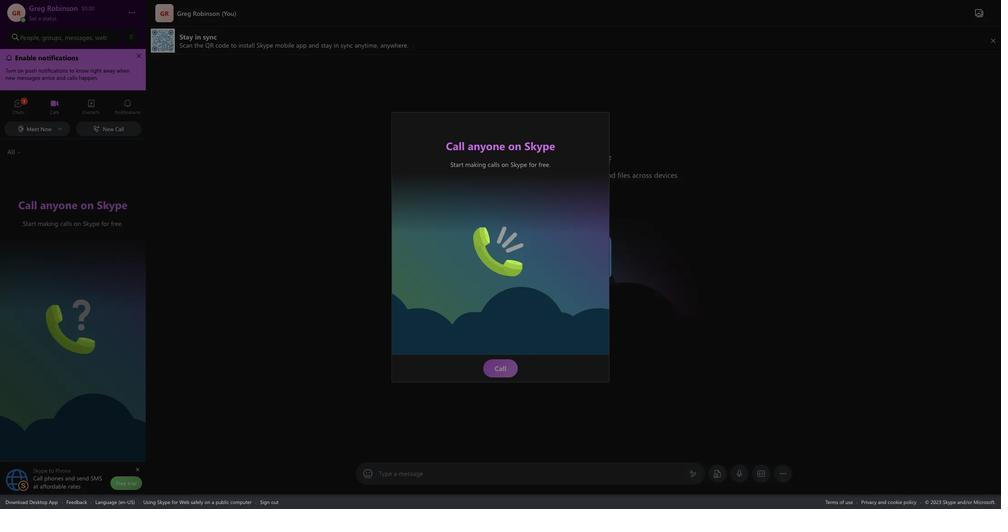 Task type: locate. For each thing, give the bounding box(es) containing it.
1 horizontal spatial canyoutalk
[[473, 222, 508, 231]]

2 vertical spatial a
[[212, 499, 214, 506]]

using skype for web safely on a public computer
[[143, 499, 252, 506]]

1 vertical spatial a
[[394, 470, 397, 478]]

set
[[29, 15, 37, 22]]

a right 'on'
[[212, 499, 214, 506]]

a inside button
[[38, 15, 41, 22]]

1 horizontal spatial a
[[212, 499, 214, 506]]

terms
[[825, 499, 838, 506]]

1 vertical spatial canyoutalk
[[46, 300, 80, 309]]

type
[[379, 470, 392, 478]]

canyoutalk
[[473, 222, 508, 231], [46, 300, 80, 309]]

us)
[[127, 499, 135, 506]]

a
[[38, 15, 41, 22], [394, 470, 397, 478], [212, 499, 214, 506]]

0 horizontal spatial canyoutalk
[[46, 300, 80, 309]]

a right type in the bottom left of the page
[[394, 470, 397, 478]]

sign out
[[260, 499, 279, 506]]

a for message
[[394, 470, 397, 478]]

web
[[179, 499, 189, 506]]

(en-
[[118, 499, 127, 506]]

tab list
[[0, 95, 146, 120]]

privacy
[[861, 499, 877, 506]]

a right set
[[38, 15, 41, 22]]

safely
[[191, 499, 203, 506]]

download desktop app
[[5, 499, 58, 506]]

Type a message text field
[[379, 470, 682, 479]]

language
[[95, 499, 117, 506]]

0 vertical spatial a
[[38, 15, 41, 22]]

a for status
[[38, 15, 41, 22]]

set a status
[[29, 15, 57, 22]]

language (en-us) link
[[95, 499, 135, 506]]

desktop
[[29, 499, 47, 506]]

language (en-us)
[[95, 499, 135, 506]]

for
[[172, 499, 178, 506]]

groups,
[[42, 33, 63, 42]]

sign out link
[[260, 499, 279, 506]]

type a message
[[379, 470, 423, 478]]

sign
[[260, 499, 270, 506]]

app
[[49, 499, 58, 506]]

using
[[143, 499, 156, 506]]

0 vertical spatial canyoutalk
[[473, 222, 508, 231]]

2 horizontal spatial a
[[394, 470, 397, 478]]

0 horizontal spatial a
[[38, 15, 41, 22]]



Task type: describe. For each thing, give the bounding box(es) containing it.
of
[[840, 499, 844, 506]]

policy
[[904, 499, 917, 506]]

messages,
[[65, 33, 93, 42]]

terms of use link
[[825, 499, 853, 506]]

cookie
[[888, 499, 902, 506]]

feedback link
[[66, 499, 87, 506]]

use
[[845, 499, 853, 506]]

skype
[[157, 499, 170, 506]]

out
[[271, 499, 279, 506]]

message
[[399, 470, 423, 478]]

download
[[5, 499, 28, 506]]

on
[[205, 499, 210, 506]]

download desktop app link
[[5, 499, 58, 506]]

privacy and cookie policy link
[[861, 499, 917, 506]]

public
[[216, 499, 229, 506]]

status
[[42, 15, 57, 22]]

privacy and cookie policy
[[861, 499, 917, 506]]

people, groups, messages, web
[[20, 33, 107, 42]]

people, groups, messages, web button
[[7, 29, 120, 45]]

web
[[95, 33, 107, 42]]

feedback
[[66, 499, 87, 506]]

terms of use
[[825, 499, 853, 506]]

people,
[[20, 33, 40, 42]]

set a status button
[[29, 13, 119, 22]]

using skype for web safely on a public computer link
[[143, 499, 252, 506]]

computer
[[230, 499, 252, 506]]

and
[[878, 499, 886, 506]]



